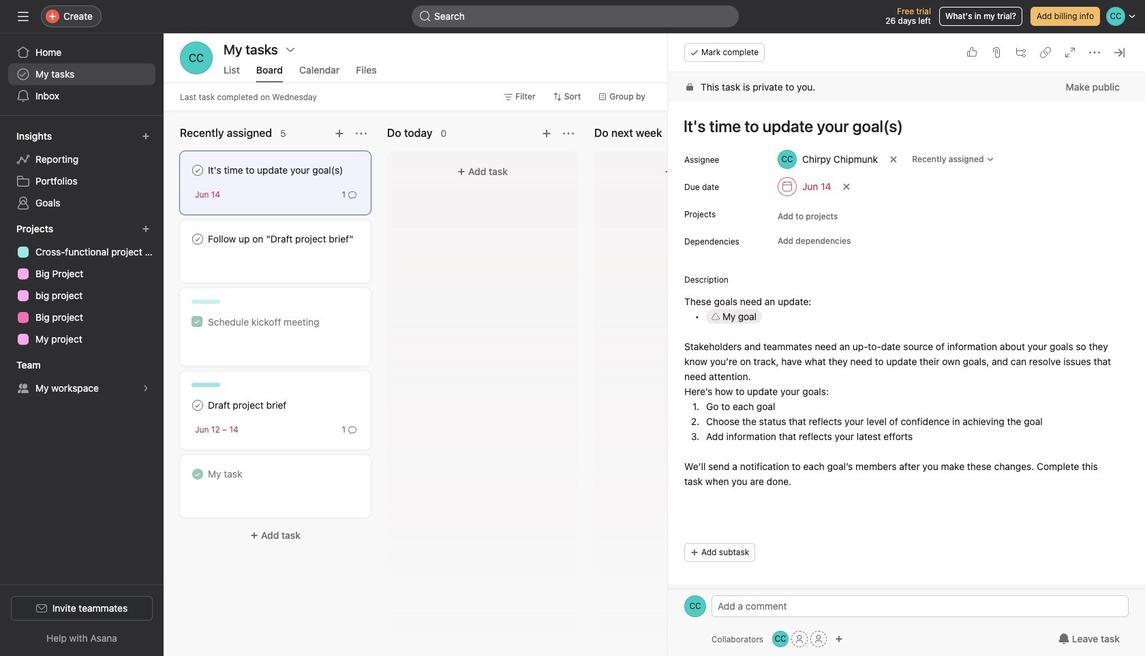 Task type: describe. For each thing, give the bounding box(es) containing it.
2 mark complete image from the top
[[190, 231, 206, 248]]

2 mark complete checkbox from the top
[[190, 398, 206, 414]]

0 horizontal spatial cc image
[[690, 596, 702, 618]]

more actions for this task image
[[1090, 47, 1101, 58]]

1 mark complete image from the top
[[190, 162, 206, 179]]

1 horizontal spatial cc image
[[775, 632, 787, 648]]

projects element
[[0, 217, 164, 353]]

show options image
[[285, 44, 296, 55]]

see details, my workspace image
[[142, 385, 150, 393]]

Task Name text field
[[675, 110, 1129, 142]]

isinverse image
[[420, 11, 431, 22]]

Completed checkbox
[[190, 466, 206, 483]]

more section actions image
[[563, 128, 574, 139]]

add subtask image
[[1016, 47, 1027, 58]]

Mark complete checkbox
[[190, 162, 206, 179]]

attachments: add a file to this task, it's time to update your goal(s) image
[[992, 47, 1003, 58]]

it's time to update your goal(s) dialog
[[668, 33, 1146, 657]]

insights element
[[0, 124, 164, 217]]



Task type: vqa. For each thing, say whether or not it's contained in the screenshot.
Go back image
no



Task type: locate. For each thing, give the bounding box(es) containing it.
0 vertical spatial mark complete image
[[190, 162, 206, 179]]

1 comment image
[[349, 426, 357, 434]]

new insights image
[[142, 132, 150, 140]]

add or remove collaborators image
[[836, 636, 844, 644]]

global element
[[0, 33, 164, 115]]

1 vertical spatial mark complete checkbox
[[190, 398, 206, 414]]

1 horizontal spatial add task image
[[542, 128, 552, 139]]

1 add task image from the left
[[334, 128, 345, 139]]

add task image left more section actions icon at the top
[[542, 128, 552, 139]]

add task image for more section actions image
[[334, 128, 345, 139]]

remove assignee image
[[890, 155, 898, 164]]

main content
[[668, 72, 1146, 657]]

clear due date image
[[843, 183, 851, 191]]

0 horizontal spatial add task image
[[334, 128, 345, 139]]

description document
[[670, 295, 1129, 490]]

0 vertical spatial mark complete checkbox
[[190, 231, 206, 248]]

0 likes. click to like this task image
[[967, 47, 978, 58]]

add task image
[[334, 128, 345, 139], [542, 128, 552, 139]]

mark complete image
[[190, 398, 206, 414]]

1 vertical spatial cc image
[[775, 632, 787, 648]]

1 vertical spatial mark complete image
[[190, 231, 206, 248]]

add task image left more section actions image
[[334, 128, 345, 139]]

0 vertical spatial cc image
[[690, 596, 702, 618]]

teams element
[[0, 353, 164, 402]]

new project or portfolio image
[[142, 225, 150, 233]]

hide sidebar image
[[18, 11, 29, 22]]

mark complete image
[[190, 162, 206, 179], [190, 231, 206, 248]]

more section actions image
[[356, 128, 367, 139]]

add task image for more section actions icon at the top
[[542, 128, 552, 139]]

cc image
[[189, 42, 204, 74]]

completed image
[[190, 466, 206, 483]]

full screen image
[[1065, 47, 1076, 58]]

cc image
[[690, 596, 702, 618], [775, 632, 787, 648]]

Mark complete checkbox
[[190, 231, 206, 248], [190, 398, 206, 414]]

1 mark complete checkbox from the top
[[190, 231, 206, 248]]

approved image
[[192, 316, 203, 327]]

2 add task image from the left
[[542, 128, 552, 139]]

copy task link image
[[1041, 47, 1052, 58]]

list box
[[412, 5, 739, 27]]

close details image
[[1114, 47, 1125, 58]]

1 comment image
[[349, 191, 357, 199]]



